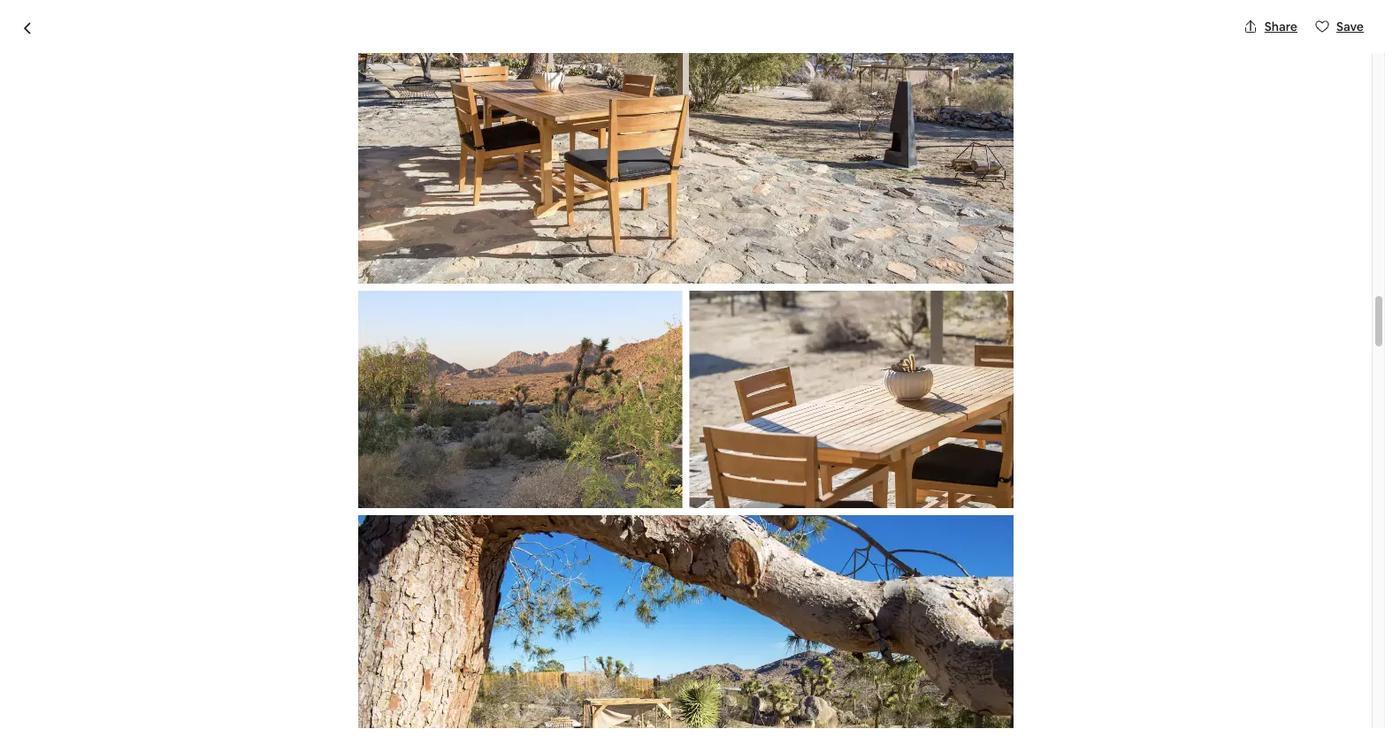 Task type: describe. For each thing, give the bounding box(es) containing it.
you can check in with the building staff.
[[247, 471, 469, 487]]

0 vertical spatial ranch
[[380, 589, 420, 607]]

room
[[259, 411, 289, 426]]

night
[[923, 316, 957, 334]]

main studio image
[[191, 0, 686, 260]]

airbnb service fee
[[873, 595, 992, 613]]

3
[[334, 318, 342, 336]]

project.
[[638, 631, 689, 649]]

reserve
[[989, 481, 1043, 499]]

0 vertical spatial a
[[426, 610, 433, 628]]

highlands artist ranch image 4 image
[[941, 0, 1182, 69]]

total before taxes
[[873, 656, 994, 674]]

baths
[[398, 318, 435, 336]]

building
[[393, 471, 439, 487]]

0 horizontal spatial a
[[380, 631, 387, 649]]

one
[[437, 610, 461, 628]]

4
[[456, 508, 464, 526]]

save
[[1337, 19, 1364, 35]]

art
[[458, 631, 477, 649]]

national
[[606, 589, 660, 607]]

staff.
[[441, 471, 469, 487]]

with for can
[[344, 471, 369, 487]]

full
[[661, 610, 681, 628]]

adjacent
[[303, 631, 359, 649]]

patio,
[[191, 631, 227, 649]]

march
[[411, 508, 453, 526]]

share
[[1265, 19, 1298, 35]]

equipped
[[524, 631, 587, 649]]

working.
[[461, 411, 510, 426]]

5
[[920, 563, 928, 581]]

for inside dedicated workspace a room with wifi that's well-suited for working.
[[442, 411, 458, 426]]

0 vertical spatial to
[[508, 589, 522, 607]]

workspace
[[320, 388, 393, 406]]

1 vertical spatial before
[[910, 656, 954, 674]]

entire bungalow hosted by frederick 3 beds · 2 baths
[[191, 287, 525, 336]]

nights
[[931, 563, 971, 581]]

dedicated
[[247, 388, 317, 406]]

share button
[[1237, 12, 1305, 42]]

&
[[230, 631, 240, 649]]

2 joshua from the left
[[525, 589, 571, 607]]

bedroom/one
[[464, 610, 555, 628]]

by frederick
[[412, 287, 525, 312]]

airbnb
[[873, 595, 918, 613]]

any
[[612, 631, 635, 649]]

0 vertical spatial before
[[364, 508, 408, 526]]

bath
[[558, 610, 588, 628]]

·
[[381, 318, 384, 336]]

art
[[289, 653, 310, 671]]

$450 night
[[873, 311, 957, 336]]

1 tree from the left
[[240, 589, 269, 607]]

check
[[294, 471, 329, 487]]

0 vertical spatial highlands
[[272, 589, 337, 607]]

dialog containing share
[[0, 0, 1386, 730]]

joshua tree highlands artist ranch located next to joshua tree national park. the highlands artist ranch includes a one bedroom/one bath cabin with full kitchen, patio, & wi-fi. it is adjacent to a 900 sq. ft. art studio equipped for any project. guest have use of our new art lab library during their stay.
[[191, 589, 769, 671]]

cancellation
[[280, 508, 361, 526]]

with for workspace
[[292, 411, 317, 426]]

1 joshua from the left
[[191, 589, 237, 607]]

kitchen,
[[684, 610, 735, 628]]

900
[[391, 631, 416, 649]]

the
[[191, 610, 216, 628]]

highlands artist ranch image 3 image
[[693, 77, 934, 260]]

their
[[433, 653, 464, 671]]

in
[[331, 471, 341, 487]]

have
[[735, 631, 765, 649]]

airbnb service fee button
[[873, 595, 992, 613]]

total
[[873, 656, 907, 674]]

it
[[278, 631, 287, 649]]

1 vertical spatial to
[[363, 631, 377, 649]]

you won't be charged yet
[[944, 526, 1088, 542]]

library
[[340, 653, 385, 671]]

service
[[921, 595, 967, 613]]

free
[[247, 508, 277, 526]]



Task type: vqa. For each thing, say whether or not it's contained in the screenshot.
the entire
yes



Task type: locate. For each thing, give the bounding box(es) containing it.
1 horizontal spatial before
[[910, 656, 954, 674]]

the
[[371, 471, 391, 487]]

yet
[[1070, 526, 1088, 542]]

for inside joshua tree highlands artist ranch located next to joshua tree national park. the highlands artist ranch includes a one bedroom/one bath cabin with full kitchen, patio, & wi-fi. it is adjacent to a 900 sq. ft. art studio equipped for any project. guest have use of our new art lab library during their stay.
[[590, 631, 609, 649]]

wifi
[[319, 411, 339, 426]]

0 vertical spatial for
[[442, 411, 458, 426]]

0 horizontal spatial ranch
[[326, 610, 366, 628]]

beds
[[345, 318, 378, 336]]

artist
[[340, 589, 376, 607], [286, 610, 323, 628]]

1 $450 from the top
[[873, 311, 919, 336]]

before
[[364, 508, 408, 526], [910, 656, 954, 674]]

be
[[1002, 526, 1017, 542]]

highlands up wi-
[[219, 610, 283, 628]]

$450 left night at top
[[873, 311, 919, 336]]

guest
[[692, 631, 731, 649]]

suited
[[404, 411, 439, 426]]

to up library
[[363, 631, 377, 649]]

is
[[290, 631, 300, 649]]

artist up includes on the left
[[340, 589, 376, 607]]

you left "can"
[[247, 471, 268, 487]]

x
[[909, 563, 917, 581]]

studio
[[481, 631, 521, 649]]

1 horizontal spatial ranch
[[380, 589, 420, 607]]

0 horizontal spatial for
[[442, 411, 458, 426]]

listing image 16 image
[[358, 516, 1014, 730], [358, 516, 1014, 730]]

sq.
[[419, 631, 438, 649]]

tree
[[240, 589, 269, 607], [574, 589, 603, 607]]

0 horizontal spatial before
[[364, 508, 408, 526]]

a
[[426, 610, 433, 628], [380, 631, 387, 649]]

located
[[423, 589, 472, 607]]

$450 x 5 nights button
[[873, 563, 971, 581]]

0 vertical spatial artist
[[340, 589, 376, 607]]

1 vertical spatial for
[[590, 631, 609, 649]]

$450 for $450 night
[[873, 311, 919, 336]]

0 vertical spatial you
[[247, 471, 268, 487]]

during
[[388, 653, 430, 671]]

4/3/2024 button
[[873, 356, 1159, 406]]

0 horizontal spatial tree
[[240, 589, 269, 607]]

won't
[[967, 526, 999, 542]]

$450 left x
[[873, 563, 906, 581]]

to up bedroom/one
[[508, 589, 522, 607]]

1 vertical spatial a
[[380, 631, 387, 649]]

with right in
[[344, 471, 369, 487]]

joshua up the
[[191, 589, 237, 607]]

hosted
[[343, 287, 408, 312]]

highlands up is
[[272, 589, 337, 607]]

next
[[475, 589, 505, 607]]

0 vertical spatial $450
[[873, 311, 919, 336]]

reserve button
[[873, 469, 1159, 512]]

$450 for $450 x 5 nights
[[873, 563, 906, 581]]

well-
[[377, 411, 404, 426]]

1 horizontal spatial for
[[590, 631, 609, 649]]

ranch up 'adjacent'
[[326, 610, 366, 628]]

2 horizontal spatial with
[[630, 610, 658, 628]]

before right the "total"
[[910, 656, 954, 674]]

outdoor sun porch off cottage. image
[[358, 0, 1014, 284], [358, 0, 1014, 284]]

joshua
[[191, 589, 237, 607], [525, 589, 571, 607]]

1 vertical spatial $450
[[873, 563, 906, 581]]

use
[[191, 653, 213, 671]]

1 vertical spatial you
[[944, 526, 965, 542]]

$450 x 5 nights
[[873, 563, 971, 581]]

0 horizontal spatial you
[[247, 471, 268, 487]]

tree up 'bath'
[[574, 589, 603, 607]]

2 tree from the left
[[574, 589, 603, 607]]

with down national
[[630, 610, 658, 628]]

dialog
[[0, 0, 1386, 730]]

for right "suited"
[[442, 411, 458, 426]]

includes
[[369, 610, 423, 628]]

fi.
[[263, 631, 275, 649]]

view from cottage of joshua tree national park. image
[[358, 291, 683, 509], [358, 291, 683, 509]]

artist up is
[[286, 610, 323, 628]]

2 $450 from the top
[[873, 563, 906, 581]]

park.
[[663, 589, 695, 607]]

1 vertical spatial highlands
[[219, 610, 283, 628]]

ranch
[[380, 589, 420, 607], [326, 610, 366, 628]]

with inside dedicated workspace a room with wifi that's well-suited for working.
[[292, 411, 317, 426]]

1 horizontal spatial to
[[508, 589, 522, 607]]

0 horizontal spatial with
[[292, 411, 317, 426]]

4/3/2024
[[884, 379, 937, 395]]

2 vertical spatial with
[[630, 610, 658, 628]]

a
[[247, 411, 256, 426]]

before down the
[[364, 508, 408, 526]]

entire
[[191, 287, 244, 312]]

of
[[216, 653, 230, 671]]

ft.
[[441, 631, 455, 649]]

you for you can check in with the building staff.
[[247, 471, 268, 487]]

a left one
[[426, 610, 433, 628]]

1 vertical spatial with
[[344, 471, 369, 487]]

2
[[387, 318, 395, 336]]

you for you won't be charged yet
[[944, 526, 965, 542]]

highlands artist ranch cottage image
[[693, 0, 934, 69]]

to
[[508, 589, 522, 607], [363, 631, 377, 649]]

1 vertical spatial ranch
[[326, 610, 366, 628]]

ranch up includes on the left
[[380, 589, 420, 607]]

1 horizontal spatial with
[[344, 471, 369, 487]]

highlands
[[272, 589, 337, 607], [219, 610, 283, 628]]

1 horizontal spatial tree
[[574, 589, 603, 607]]

taxes
[[957, 656, 994, 674]]

cabin
[[591, 610, 627, 628]]

that's
[[342, 411, 374, 426]]

1 horizontal spatial artist
[[340, 589, 376, 607]]

joshua up 'bath'
[[525, 589, 571, 607]]

wi-
[[243, 631, 263, 649]]

0 vertical spatial with
[[292, 411, 317, 426]]

outdoor dining table image
[[690, 291, 1014, 509], [690, 291, 1014, 509]]

a left '900'
[[380, 631, 387, 649]]

0 horizontal spatial joshua
[[191, 589, 237, 607]]

1 horizontal spatial joshua
[[525, 589, 571, 607]]

for down cabin
[[590, 631, 609, 649]]

tree up wi-
[[240, 589, 269, 607]]

can
[[271, 471, 292, 487]]

you
[[247, 471, 268, 487], [944, 526, 965, 542]]

1 vertical spatial artist
[[286, 610, 323, 628]]

0 horizontal spatial artist
[[286, 610, 323, 628]]

save button
[[1309, 12, 1371, 42]]

stay.
[[467, 653, 496, 671]]

with inside joshua tree highlands artist ranch located next to joshua tree national park. the highlands artist ranch includes a one bedroom/one bath cabin with full kitchen, patio, & wi-fi. it is adjacent to a 900 sq. ft. art studio equipped for any project. guest have use of our new art lab library during their stay.
[[630, 610, 658, 628]]

lab
[[313, 653, 337, 671]]

bungalow
[[248, 287, 339, 312]]

1 horizontal spatial a
[[426, 610, 433, 628]]

0 horizontal spatial to
[[363, 631, 377, 649]]

you left won't
[[944, 526, 965, 542]]

1 horizontal spatial you
[[944, 526, 965, 542]]

$450
[[873, 311, 919, 336], [873, 563, 906, 581]]

with left wifi at the left of the page
[[292, 411, 317, 426]]

new
[[258, 653, 286, 671]]

charged
[[1020, 526, 1067, 542]]

fee
[[970, 595, 992, 613]]

highlands artist ranch image 5 image
[[941, 77, 1182, 260]]

free cancellation before march 4
[[247, 508, 464, 526]]

our
[[233, 653, 255, 671]]

dedicated workspace a room with wifi that's well-suited for working.
[[247, 388, 510, 426]]

learn more about the host, frederick. image
[[719, 288, 769, 338], [719, 288, 769, 338]]



